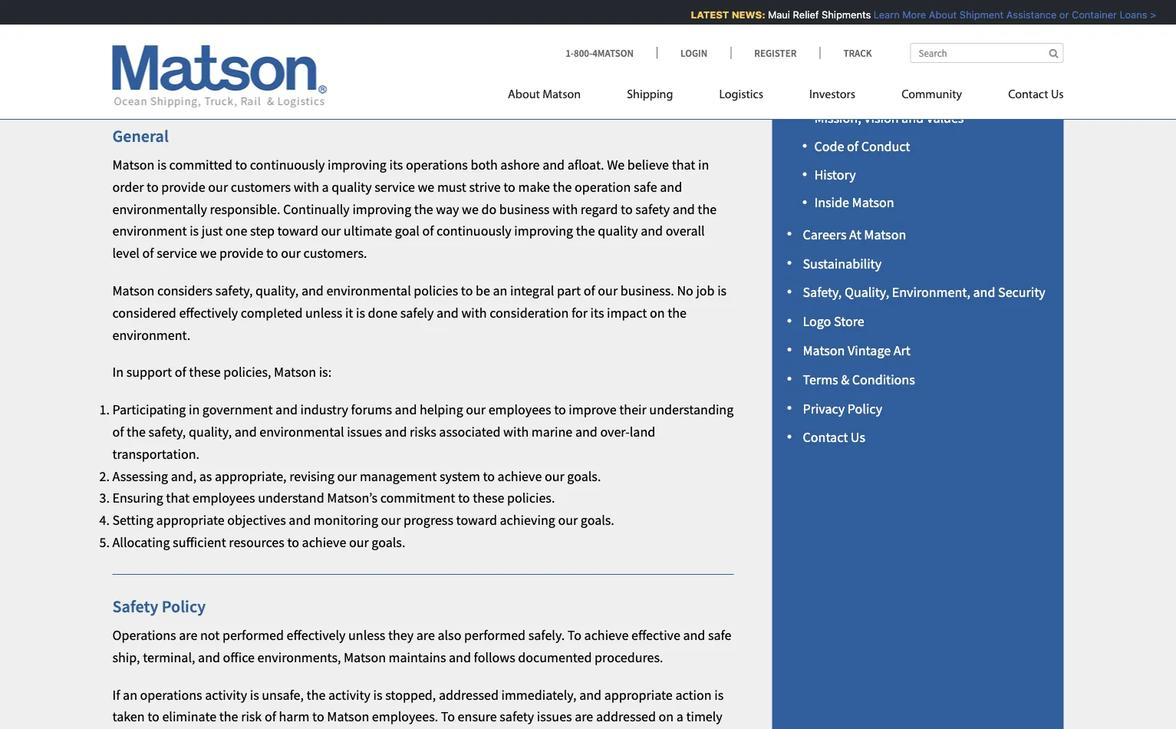 Task type: locate. For each thing, give the bounding box(es) containing it.
customers
[[231, 178, 291, 195]]

0 horizontal spatial about matson
[[508, 89, 581, 101]]

toward down system
[[456, 511, 497, 529]]

we left must
[[418, 178, 435, 195]]

on down procedures. at the bottom
[[659, 708, 674, 726]]

policy
[[848, 400, 883, 417], [162, 596, 206, 617]]

1 horizontal spatial service
[[375, 178, 415, 195]]

community
[[902, 89, 963, 101]]

0 horizontal spatial activity
[[205, 686, 247, 703]]

service down environment
[[157, 244, 197, 262]]

us down search image
[[1052, 89, 1064, 101]]

0 horizontal spatial security
[[112, 73, 233, 119]]

effectively
[[179, 304, 238, 321], [287, 627, 346, 644]]

toward inside matson is committed to continuously improving its operations both ashore and afloat. we believe that in order to provide our customers with a quality service we must strive to make the operation safe and environmentally responsible. continually improving the way we do business with regard to safety and the environment is just one step toward our ultimate goal of continuously improving the quality and overall level of service we provide to our customers.
[[277, 222, 318, 240]]

careers
[[803, 226, 847, 243]]

0 vertical spatial an
[[493, 282, 508, 299]]

to right system
[[483, 467, 495, 485]]

resources
[[229, 534, 285, 551]]

matson
[[835, 33, 888, 54], [841, 84, 883, 101], [543, 89, 581, 101], [112, 156, 155, 173], [852, 194, 895, 211], [865, 226, 907, 243], [112, 282, 155, 299], [803, 342, 845, 359], [274, 364, 316, 381], [344, 649, 386, 666], [327, 708, 369, 726]]

0 horizontal spatial contact
[[803, 429, 848, 446]]

matson right the at
[[865, 226, 907, 243]]

environmentally
[[112, 200, 207, 217]]

0 horizontal spatial safe
[[634, 178, 658, 195]]

of inside participating in government and industry forums and helping our employees to improve their understanding of the safety, quality, and environmental issues and risks associated with marine and over-land transportation. assessing and, as appropriate, revising our management system to achieve our goals. ensuring that employees understand matson's commitment to these policies. setting appropriate objectives and monitoring our progress toward achieving our goals. allocating sufficient resources to achieve our goals.
[[112, 423, 124, 440]]

0 vertical spatial safety
[[636, 200, 670, 217]]

0 vertical spatial to
[[568, 627, 582, 644]]

issues inside participating in government and industry forums and helping our employees to improve their understanding of the safety, quality, and environmental issues and risks associated with marine and over-land transportation. assessing and, as appropriate, revising our management system to achieve our goals. ensuring that employees understand matson's commitment to these policies. setting appropriate objectives and monitoring our progress toward achieving our goals. allocating sufficient resources to achieve our goals.
[[347, 423, 382, 440]]

provide down one
[[219, 244, 264, 262]]

1 horizontal spatial continuously
[[437, 222, 512, 240]]

quality, inside the safety, quality, environmental, and security policies
[[219, 28, 332, 75]]

0 horizontal spatial issues
[[347, 423, 382, 440]]

addressed up ensure
[[439, 686, 499, 703]]

0 horizontal spatial safety
[[500, 708, 534, 726]]

safety, inside participating in government and industry forums and helping our employees to improve their understanding of the safety, quality, and environmental issues and risks associated with marine and over-land transportation. assessing and, as appropriate, revising our management system to achieve our goals. ensuring that employees understand matson's commitment to these policies. setting appropriate objectives and monitoring our progress toward achieving our goals. allocating sufficient resources to achieve our goals.
[[149, 423, 186, 440]]

1 horizontal spatial provide
[[219, 244, 264, 262]]

1 horizontal spatial a
[[677, 708, 684, 726]]

0 horizontal spatial quality
[[332, 178, 372, 195]]

contact us
[[1009, 89, 1064, 101], [803, 429, 866, 446]]

on
[[650, 304, 665, 321], [659, 708, 674, 726]]

1 horizontal spatial contact us link
[[986, 81, 1064, 112]]

employees down as
[[192, 489, 255, 507]]

with
[[294, 178, 319, 195], [553, 200, 578, 217], [462, 304, 487, 321], [504, 423, 529, 440]]

matson's
[[327, 489, 378, 507]]

policy down terms & conditions
[[848, 400, 883, 417]]

improving up continually
[[328, 156, 387, 173]]

1 horizontal spatial we
[[418, 178, 435, 195]]

register link
[[731, 46, 820, 59]]

1 vertical spatial quality,
[[189, 423, 232, 440]]

are left the not
[[179, 627, 198, 644]]

0 vertical spatial goals.
[[568, 467, 601, 485]]

2 horizontal spatial achieve
[[585, 627, 629, 644]]

contact down privacy
[[803, 429, 848, 446]]

maintains
[[389, 649, 446, 666]]

a inside the if an operations activity is unsafe, the activity is stopped, addressed immediately, and appropriate action is taken to eliminate the risk of harm to matson employees. to ensure safety issues are addressed on a timel
[[677, 708, 684, 726]]

logo store
[[803, 313, 865, 330]]

order
[[112, 178, 144, 195]]

0 vertical spatial operations
[[406, 156, 468, 173]]

matson up considered
[[112, 282, 155, 299]]

environmental
[[327, 282, 411, 299], [260, 423, 344, 440]]

policies,
[[223, 364, 271, 381]]

0 vertical spatial environmental
[[327, 282, 411, 299]]

contact us down privacy policy link
[[803, 429, 866, 446]]

quality, inside "matson considers safety, quality, and environmental policies to be an integral part of our business. no job is considered effectively completed unless it is done safely and with consideration for its impact on the environment."
[[256, 282, 299, 299]]

1 horizontal spatial policy
[[848, 400, 883, 417]]

progress
[[404, 511, 454, 529]]

improving
[[328, 156, 387, 173], [353, 200, 412, 217], [515, 222, 574, 240]]

eliminate
[[162, 708, 217, 726]]

an inside "matson considers safety, quality, and environmental policies to be an integral part of our business. no job is considered effectively completed unless it is done safely and with consideration for its impact on the environment."
[[493, 282, 508, 299]]

continuously up customers
[[250, 156, 325, 173]]

0 vertical spatial us
[[1052, 89, 1064, 101]]

to inside the if an operations activity is unsafe, the activity is stopped, addressed immediately, and appropriate action is taken to eliminate the risk of harm to matson employees. to ensure safety issues are addressed on a timel
[[441, 708, 455, 726]]

impact
[[607, 304, 647, 321]]

1 vertical spatial on
[[659, 708, 674, 726]]

0 vertical spatial appropriate
[[156, 511, 225, 529]]

about
[[924, 9, 952, 20], [788, 33, 832, 54], [803, 84, 838, 101], [508, 89, 540, 101]]

performed up follows on the bottom of page
[[464, 627, 526, 644]]

about matson down 1-
[[508, 89, 581, 101]]

search image
[[1050, 48, 1059, 58]]

safety, up completed
[[215, 282, 253, 299]]

store
[[834, 313, 865, 330]]

0 horizontal spatial an
[[123, 686, 137, 703]]

our down commitment
[[381, 511, 401, 529]]

1 vertical spatial in
[[189, 401, 200, 418]]

1 horizontal spatial quality,
[[256, 282, 299, 299]]

about up the ashore
[[508, 89, 540, 101]]

understanding
[[650, 401, 734, 418]]

1 horizontal spatial quality
[[598, 222, 638, 240]]

1 horizontal spatial activity
[[329, 686, 371, 703]]

a down action
[[677, 708, 684, 726]]

quality down regard
[[598, 222, 638, 240]]

0 vertical spatial safety,
[[215, 282, 253, 299]]

and inside the if an operations activity is unsafe, the activity is stopped, addressed immediately, and appropriate action is taken to eliminate the risk of harm to matson employees. to ensure safety issues are addressed on a timel
[[580, 686, 602, 703]]

1 horizontal spatial employees
[[489, 401, 552, 418]]

these down system
[[473, 489, 505, 507]]

0 vertical spatial contact us
[[1009, 89, 1064, 101]]

safety, quality, environment, and security
[[803, 284, 1046, 301]]

quality, down government
[[189, 423, 232, 440]]

achieve inside operations are not performed effectively unless they are also performed safely. to achieve effective and safe ship, terminal, and office environments, matson maintains and follows documented procedures.
[[585, 627, 629, 644]]

1 horizontal spatial us
[[1052, 89, 1064, 101]]

stopped,
[[385, 686, 436, 703]]

1 horizontal spatial an
[[493, 282, 508, 299]]

operation
[[575, 178, 631, 195]]

0 horizontal spatial appropriate
[[156, 511, 225, 529]]

maui
[[763, 9, 786, 20]]

1 vertical spatial addressed
[[596, 708, 656, 726]]

0 vertical spatial safe
[[634, 178, 658, 195]]

contact down search search box
[[1009, 89, 1049, 101]]

performed up the office
[[223, 627, 284, 644]]

0 vertical spatial continuously
[[250, 156, 325, 173]]

our down committed
[[208, 178, 228, 195]]

latest
[[686, 9, 725, 20]]

1 vertical spatial safety
[[500, 708, 534, 726]]

us inside top menu navigation
[[1052, 89, 1064, 101]]

investors link
[[787, 81, 879, 112]]

the
[[553, 178, 572, 195], [414, 200, 433, 217], [698, 200, 717, 217], [576, 222, 595, 240], [668, 304, 687, 321], [127, 423, 146, 440], [307, 686, 326, 703], [219, 708, 238, 726]]

safety down immediately,
[[500, 708, 534, 726]]

to right taken
[[148, 708, 160, 726]]

safe down believe
[[634, 178, 658, 195]]

ultimate
[[344, 222, 392, 240]]

of right part
[[584, 282, 595, 299]]

of inside the if an operations activity is unsafe, the activity is stopped, addressed immediately, and appropriate action is taken to eliminate the risk of harm to matson employees. to ensure safety issues are addressed on a timel
[[265, 708, 276, 726]]

effective
[[632, 627, 681, 644]]

contact
[[1009, 89, 1049, 101], [803, 429, 848, 446]]

0 vertical spatial quality,
[[256, 282, 299, 299]]

safety up overall
[[636, 200, 670, 217]]

issues inside the if an operations activity is unsafe, the activity is stopped, addressed immediately, and appropriate action is taken to eliminate the risk of harm to matson employees. to ensure safety issues are addressed on a timel
[[537, 708, 572, 726]]

1 vertical spatial its
[[591, 304, 604, 321]]

1 vertical spatial policy
[[162, 596, 206, 617]]

safely
[[400, 304, 434, 321]]

an right if
[[123, 686, 137, 703]]

its
[[390, 156, 403, 173], [591, 304, 604, 321]]

in left government
[[189, 401, 200, 418]]

1 horizontal spatial in
[[698, 156, 709, 173]]

safety, quality, environment, and security link
[[803, 284, 1046, 301]]

1 vertical spatial toward
[[456, 511, 497, 529]]

sustainability
[[803, 255, 882, 272]]

0 vertical spatial in
[[698, 156, 709, 173]]

about matson links
[[788, 33, 930, 54]]

to left ensure
[[441, 708, 455, 726]]

our down monitoring
[[349, 534, 369, 551]]

safe inside operations are not performed effectively unless they are also performed safely. to achieve effective and safe ship, terminal, and office environments, matson maintains and follows documented procedures.
[[708, 627, 732, 644]]

0 vertical spatial contact us link
[[986, 81, 1064, 112]]

goals. right "achieving"
[[581, 511, 615, 529]]

continuously down do
[[437, 222, 512, 240]]

quality, inside participating in government and industry forums and helping our employees to improve their understanding of the safety, quality, and environmental issues and risks associated with marine and over-land transportation. assessing and, as appropriate, revising our management system to achieve our goals. ensuring that employees understand matson's commitment to these policies. setting appropriate objectives and monitoring our progress toward achieving our goals. allocating sufficient resources to achieve our goals.
[[189, 423, 232, 440]]

achieve up procedures. at the bottom
[[585, 627, 629, 644]]

action
[[676, 686, 712, 703]]

1 vertical spatial achieve
[[302, 534, 346, 551]]

1 vertical spatial these
[[473, 489, 505, 507]]

an right the be
[[493, 282, 508, 299]]

of down participating
[[112, 423, 124, 440]]

mission, vision and values link
[[815, 109, 964, 127]]

0 horizontal spatial addressed
[[439, 686, 499, 703]]

business
[[500, 200, 550, 217]]

1 horizontal spatial its
[[591, 304, 604, 321]]

a up continually
[[322, 178, 329, 195]]

quality up continually
[[332, 178, 372, 195]]

matson up 'order'
[[112, 156, 155, 173]]

security for safety, quality, environment, and security
[[999, 284, 1046, 301]]

1 horizontal spatial toward
[[456, 511, 497, 529]]

appropriate inside the if an operations activity is unsafe, the activity is stopped, addressed immediately, and appropriate action is taken to eliminate the risk of harm to matson employees. to ensure safety issues are addressed on a timel
[[605, 686, 673, 703]]

0 horizontal spatial safety,
[[112, 28, 211, 75]]

matson down 1-
[[543, 89, 581, 101]]

operations inside matson is committed to continuously improving its operations both ashore and afloat. we believe that in order to provide our customers with a quality service we must strive to make the operation safe and environmentally responsible. continually improving the way we do business with regard to safety and the environment is just one step toward our ultimate goal of continuously improving the quality and overall level of service we provide to our customers.
[[406, 156, 468, 173]]

1 vertical spatial employees
[[192, 489, 255, 507]]

forums
[[351, 401, 392, 418]]

conditions
[[853, 371, 916, 388]]

1 vertical spatial security
[[999, 284, 1046, 301]]

blue matson logo with ocean, shipping, truck, rail and logistics written beneath it. image
[[112, 45, 327, 108]]

we down just
[[200, 244, 217, 262]]

safety inside the if an operations activity is unsafe, the activity is stopped, addressed immediately, and appropriate action is taken to eliminate the risk of harm to matson employees. to ensure safety issues are addressed on a timel
[[500, 708, 534, 726]]

1 horizontal spatial safety,
[[215, 282, 253, 299]]

provide
[[161, 178, 206, 195], [219, 244, 264, 262]]

with inside participating in government and industry forums and helping our employees to improve their understanding of the safety, quality, and environmental issues and risks associated with marine and over-land transportation. assessing and, as appropriate, revising our management system to achieve our goals. ensuring that employees understand matson's commitment to these policies. setting appropriate objectives and monitoring our progress toward achieving our goals. allocating sufficient resources to achieve our goals.
[[504, 423, 529, 440]]

we left do
[[462, 200, 479, 217]]

also
[[438, 627, 462, 644]]

its right for
[[591, 304, 604, 321]]

that inside matson is committed to continuously improving its operations both ashore and afloat. we believe that in order to provide our customers with a quality service we must strive to make the operation safe and environmentally responsible. continually improving the way we do business with regard to safety and the environment is just one step toward our ultimate goal of continuously improving the quality and overall level of service we provide to our customers.
[[672, 156, 696, 173]]

1 horizontal spatial security
[[999, 284, 1046, 301]]

with down the be
[[462, 304, 487, 321]]

are
[[179, 627, 198, 644], [417, 627, 435, 644], [575, 708, 594, 726]]

objectives
[[227, 511, 286, 529]]

no
[[677, 282, 694, 299]]

level
[[112, 244, 140, 262]]

matson vintage art
[[803, 342, 911, 359]]

issues down immediately,
[[537, 708, 572, 726]]

activity left stopped,
[[329, 686, 371, 703]]

to inside "matson considers safety, quality, and environmental policies to be an integral part of our business. no job is considered effectively completed unless it is done safely and with consideration for its impact on the environment."
[[461, 282, 473, 299]]

matson inside operations are not performed effectively unless they are also performed safely. to achieve effective and safe ship, terminal, and office environments, matson maintains and follows documented procedures.
[[344, 649, 386, 666]]

1 horizontal spatial quality,
[[845, 284, 890, 301]]

1 vertical spatial issues
[[537, 708, 572, 726]]

activity up risk
[[205, 686, 247, 703]]

careers at matson
[[803, 226, 907, 243]]

regard
[[581, 200, 618, 217]]

1 vertical spatial that
[[166, 489, 190, 507]]

safety, up transportation. at the left bottom
[[149, 423, 186, 440]]

shipping
[[627, 89, 674, 101]]

privacy policy
[[803, 400, 883, 417]]

0 horizontal spatial quality,
[[219, 28, 332, 75]]

employees
[[489, 401, 552, 418], [192, 489, 255, 507]]

goals. down progress
[[372, 534, 406, 551]]

1 horizontal spatial these
[[473, 489, 505, 507]]

1 vertical spatial contact us
[[803, 429, 866, 446]]

our left customers.
[[281, 244, 301, 262]]

1 vertical spatial an
[[123, 686, 137, 703]]

safe
[[634, 178, 658, 195], [708, 627, 732, 644]]

that down and, at the bottom of the page
[[166, 489, 190, 507]]

contact us link
[[986, 81, 1064, 112], [803, 429, 866, 446]]

1-
[[566, 46, 574, 59]]

0 horizontal spatial these
[[189, 364, 221, 381]]

addressed
[[439, 686, 499, 703], [596, 708, 656, 726]]

done
[[368, 304, 398, 321]]

1 horizontal spatial unless
[[349, 627, 386, 644]]

terms & conditions link
[[803, 371, 916, 388]]

participating in government and industry forums and helping our employees to improve their understanding of the safety, quality, and environmental issues and risks associated with marine and over-land transportation. assessing and, as appropriate, revising our management system to achieve our goals. ensuring that employees understand matson's commitment to these policies. setting appropriate objectives and monitoring our progress toward achieving our goals. allocating sufficient resources to achieve our goals.
[[112, 401, 734, 551]]

an inside the if an operations activity is unsafe, the activity is stopped, addressed immediately, and appropriate action is taken to eliminate the risk of harm to matson employees. to ensure safety issues are addressed on a timel
[[123, 686, 137, 703]]

0 horizontal spatial are
[[179, 627, 198, 644]]

to right regard
[[621, 200, 633, 217]]

about matson up "mission,"
[[803, 84, 883, 101]]

with left marine
[[504, 423, 529, 440]]

2 performed from the left
[[464, 627, 526, 644]]

1 horizontal spatial performed
[[464, 627, 526, 644]]

security inside the safety, quality, environmental, and security policies
[[112, 73, 233, 119]]

achieve down monitoring
[[302, 534, 346, 551]]

its inside "matson considers safety, quality, and environmental policies to be an integral part of our business. no job is considered effectively completed unless it is done safely and with consideration for its impact on the environment."
[[591, 304, 604, 321]]

in
[[112, 364, 124, 381]]

operations up must
[[406, 156, 468, 173]]

0 vertical spatial security
[[112, 73, 233, 119]]

matson right harm
[[327, 708, 369, 726]]

employees.
[[372, 708, 438, 726]]

0 vertical spatial unless
[[306, 304, 343, 321]]

completed
[[241, 304, 303, 321]]

safety, for safety, quality, environmental, and security policies
[[112, 28, 211, 75]]

our inside "matson considers safety, quality, and environmental policies to be an integral part of our business. no job is considered effectively completed unless it is done safely and with consideration for its impact on the environment."
[[598, 282, 618, 299]]

service
[[375, 178, 415, 195], [157, 244, 197, 262]]

safe right effective
[[708, 627, 732, 644]]

effectively up environments,
[[287, 627, 346, 644]]

about matson
[[803, 84, 883, 101], [508, 89, 581, 101]]

0 vertical spatial contact
[[1009, 89, 1049, 101]]

matson inside the if an operations activity is unsafe, the activity is stopped, addressed immediately, and appropriate action is taken to eliminate the risk of harm to matson employees. to ensure safety issues are addressed on a timel
[[327, 708, 369, 726]]

matson up the at
[[852, 194, 895, 211]]

0 horizontal spatial service
[[157, 244, 197, 262]]

1 horizontal spatial issues
[[537, 708, 572, 726]]

appropriate
[[156, 511, 225, 529], [605, 686, 673, 703]]

addressed down procedures. at the bottom
[[596, 708, 656, 726]]

on inside the if an operations activity is unsafe, the activity is stopped, addressed immediately, and appropriate action is taken to eliminate the risk of harm to matson employees. to ensure safety issues are addressed on a timel
[[659, 708, 674, 726]]

our up policies.
[[545, 467, 565, 485]]

1 vertical spatial environmental
[[260, 423, 344, 440]]

1 horizontal spatial effectively
[[287, 627, 346, 644]]

1 horizontal spatial safety
[[636, 200, 670, 217]]

about matson link up "mission,"
[[803, 84, 883, 101]]

contact us down search image
[[1009, 89, 1064, 101]]

quality, for environment,
[[845, 284, 890, 301]]

appropriate down procedures. at the bottom
[[605, 686, 673, 703]]

to
[[568, 627, 582, 644], [441, 708, 455, 726]]

1 horizontal spatial to
[[568, 627, 582, 644]]

government
[[203, 401, 273, 418]]

0 horizontal spatial a
[[322, 178, 329, 195]]

0 vertical spatial effectively
[[179, 304, 238, 321]]

achieve up policies.
[[498, 467, 542, 485]]

an
[[493, 282, 508, 299], [123, 686, 137, 703]]

contact us link down privacy policy link
[[803, 429, 866, 446]]

1 vertical spatial contact us link
[[803, 429, 866, 446]]

safety, inside the safety, quality, environmental, and security policies
[[112, 28, 211, 75]]

contact us inside top menu navigation
[[1009, 89, 1064, 101]]

our up matson's
[[337, 467, 357, 485]]

the inside "matson considers safety, quality, and environmental policies to be an integral part of our business. no job is considered effectively completed unless it is done safely and with consideration for its impact on the environment."
[[668, 304, 687, 321]]

about matson link down 1-
[[508, 81, 604, 112]]

commitment
[[380, 489, 455, 507]]

on inside "matson considers safety, quality, and environmental policies to be an integral part of our business. no job is considered effectively completed unless it is done safely and with consideration for its impact on the environment."
[[650, 304, 665, 321]]

employees up marine
[[489, 401, 552, 418]]

us down privacy policy link
[[851, 429, 866, 446]]

contact us link down search image
[[986, 81, 1064, 112]]

effectively down considers
[[179, 304, 238, 321]]

None search field
[[911, 43, 1064, 63]]

matson inside "matson considers safety, quality, and environmental policies to be an integral part of our business. no job is considered effectively completed unless it is done safely and with consideration for its impact on the environment."
[[112, 282, 155, 299]]

2 horizontal spatial we
[[462, 200, 479, 217]]

1 horizontal spatial contact
[[1009, 89, 1049, 101]]

environments,
[[258, 649, 341, 666]]

0 vertical spatial on
[[650, 304, 665, 321]]

2 vertical spatial goals.
[[372, 534, 406, 551]]

0 horizontal spatial policy
[[162, 596, 206, 617]]

and inside the safety, quality, environmental, and security policies
[[574, 28, 631, 75]]

support
[[126, 364, 172, 381]]

service up goal
[[375, 178, 415, 195]]

considered
[[112, 304, 176, 321]]

that right believe
[[672, 156, 696, 173]]

1 vertical spatial safety,
[[149, 423, 186, 440]]

about matson inside top menu navigation
[[508, 89, 581, 101]]

operations inside the if an operations activity is unsafe, the activity is stopped, addressed immediately, and appropriate action is taken to eliminate the risk of harm to matson employees. to ensure safety issues are addressed on a timel
[[140, 686, 202, 703]]

strive
[[469, 178, 501, 195]]



Task type: vqa. For each thing, say whether or not it's contained in the screenshot.
rightmost the toward
yes



Task type: describe. For each thing, give the bounding box(es) containing it.
>
[[1146, 9, 1152, 20]]

if an operations activity is unsafe, the activity is stopped, addressed immediately, and appropriate action is taken to eliminate the risk of harm to matson employees. to ensure safety issues are addressed on a timel
[[112, 686, 724, 729]]

matson up the terms
[[803, 342, 845, 359]]

1 horizontal spatial addressed
[[596, 708, 656, 726]]

logo store link
[[803, 313, 865, 330]]

to down the ashore
[[504, 178, 516, 195]]

over-
[[601, 423, 630, 440]]

the down regard
[[576, 222, 595, 240]]

careers at matson link
[[803, 226, 907, 243]]

is down general
[[157, 156, 167, 173]]

safe inside matson is committed to continuously improving its operations both ashore and afloat. we believe that in order to provide our customers with a quality service we must strive to make the operation safe and environmentally responsible. continually improving the way we do business with regard to safety and the environment is just one step toward our ultimate goal of continuously improving the quality and overall level of service we provide to our customers.
[[634, 178, 658, 195]]

2 vertical spatial improving
[[515, 222, 574, 240]]

unless inside "matson considers safety, quality, and environmental policies to be an integral part of our business. no job is considered effectively completed unless it is done safely and with consideration for its impact on the environment."
[[306, 304, 343, 321]]

their
[[620, 401, 647, 418]]

logo
[[803, 313, 832, 330]]

safety, for safety, quality, environment, and security
[[803, 284, 842, 301]]

is right job
[[718, 282, 727, 299]]

code of conduct link
[[815, 137, 911, 155]]

industry
[[301, 401, 348, 418]]

it
[[345, 304, 353, 321]]

inside matson
[[815, 194, 895, 211]]

login
[[681, 46, 708, 59]]

0 horizontal spatial about matson link
[[508, 81, 604, 112]]

effectively inside operations are not performed effectively unless they are also performed safely. to achieve effective and safe ship, terminal, and office environments, matson maintains and follows documented procedures.
[[287, 627, 346, 644]]

Search search field
[[911, 43, 1064, 63]]

a inside matson is committed to continuously improving its operations both ashore and afloat. we believe that in order to provide our customers with a quality service we must strive to make the operation safe and environmentally responsible. continually improving the way we do business with regard to safety and the environment is just one step toward our ultimate goal of continuously improving the quality and overall level of service we provide to our customers.
[[322, 178, 329, 195]]

job
[[696, 282, 715, 299]]

the up overall
[[698, 200, 717, 217]]

sustainability link
[[803, 255, 882, 272]]

as
[[199, 467, 212, 485]]

unless inside operations are not performed effectively unless they are also performed safely. to achieve effective and safe ship, terminal, and office environments, matson maintains and follows documented procedures.
[[349, 627, 386, 644]]

of right level
[[142, 244, 154, 262]]

is up risk
[[250, 686, 259, 703]]

vintage
[[848, 342, 891, 359]]

quality, for environmental,
[[219, 28, 332, 75]]

management
[[360, 467, 437, 485]]

overall
[[666, 222, 705, 240]]

make
[[518, 178, 550, 195]]

0 vertical spatial addressed
[[439, 686, 499, 703]]

shipments
[[817, 9, 866, 20]]

relief
[[788, 9, 814, 20]]

believe
[[628, 156, 669, 173]]

part
[[557, 282, 581, 299]]

logistics
[[720, 89, 764, 101]]

our up customers.
[[321, 222, 341, 240]]

effectively inside "matson considers safety, quality, and environmental policies to be an integral part of our business. no job is considered effectively completed unless it is done safely and with consideration for its impact on the environment."
[[179, 304, 238, 321]]

4matson
[[593, 46, 634, 59]]

environmental inside participating in government and industry forums and helping our employees to improve their understanding of the safety, quality, and environmental issues and risks associated with marine and over-land transportation. assessing and, as appropriate, revising our management system to achieve our goals. ensuring that employees understand matson's commitment to these policies. setting appropriate objectives and monitoring our progress toward achieving our goals. allocating sufficient resources to achieve our goals.
[[260, 423, 344, 440]]

the up harm
[[307, 686, 326, 703]]

these inside participating in government and industry forums and helping our employees to improve their understanding of the safety, quality, and environmental issues and risks associated with marine and over-land transportation. assessing and, as appropriate, revising our management system to achieve our goals. ensuring that employees understand matson's commitment to these policies. setting appropriate objectives and monitoring our progress toward achieving our goals. allocating sufficient resources to achieve our goals.
[[473, 489, 505, 507]]

to inside operations are not performed effectively unless they are also performed safely. to achieve effective and safe ship, terminal, and office environments, matson maintains and follows documented procedures.
[[568, 627, 582, 644]]

monitoring
[[314, 511, 378, 529]]

1 vertical spatial quality
[[598, 222, 638, 240]]

way
[[436, 200, 459, 217]]

associated
[[439, 423, 501, 440]]

inside matson link
[[815, 194, 895, 211]]

0 vertical spatial achieve
[[498, 467, 542, 485]]

1 vertical spatial improving
[[353, 200, 412, 217]]

of right support
[[175, 364, 186, 381]]

policy for privacy policy
[[848, 400, 883, 417]]

transportation.
[[112, 445, 200, 462]]

ship,
[[112, 649, 140, 666]]

links
[[891, 33, 930, 54]]

about right more in the top of the page
[[924, 9, 952, 20]]

continually
[[283, 200, 350, 217]]

to right resources on the bottom of the page
[[287, 534, 299, 551]]

about inside top menu navigation
[[508, 89, 540, 101]]

1 horizontal spatial are
[[417, 627, 435, 644]]

1 horizontal spatial about matson link
[[803, 84, 883, 101]]

safety inside matson is committed to continuously improving its operations both ashore and afloat. we believe that in order to provide our customers with a quality service we must strive to make the operation safe and environmentally responsible. continually improving the way we do business with regard to safety and the environment is just one step toward our ultimate goal of continuously improving the quality and overall level of service we provide to our customers.
[[636, 200, 670, 217]]

responsible.
[[210, 200, 281, 217]]

documented
[[518, 649, 592, 666]]

follows
[[474, 649, 516, 666]]

conduct
[[862, 137, 911, 155]]

matson down the shipments
[[835, 33, 888, 54]]

0 vertical spatial improving
[[328, 156, 387, 173]]

immediately,
[[502, 686, 577, 703]]

and,
[[171, 467, 197, 485]]

at
[[850, 226, 862, 243]]

ensure
[[458, 708, 497, 726]]

our up the associated on the left bottom
[[466, 401, 486, 418]]

policy for safety policy
[[162, 596, 206, 617]]

loans
[[1115, 9, 1143, 20]]

2 vertical spatial we
[[200, 244, 217, 262]]

policies
[[414, 282, 458, 299]]

investors
[[810, 89, 856, 101]]

procedures.
[[595, 649, 664, 666]]

general
[[112, 125, 169, 146]]

is right it
[[356, 304, 365, 321]]

0 horizontal spatial achieve
[[302, 534, 346, 551]]

1 horizontal spatial about matson
[[803, 84, 883, 101]]

community link
[[879, 81, 986, 112]]

matson inside top menu navigation
[[543, 89, 581, 101]]

0 horizontal spatial provide
[[161, 178, 206, 195]]

must
[[437, 178, 467, 195]]

privacy policy link
[[803, 400, 883, 417]]

on for addressed
[[659, 708, 674, 726]]

that inside participating in government and industry forums and helping our employees to improve their understanding of the safety, quality, and environmental issues and risks associated with marine and over-land transportation. assessing and, as appropriate, revising our management system to achieve our goals. ensuring that employees understand matson's commitment to these policies. setting appropriate objectives and monitoring our progress toward achieving our goals. allocating sufficient resources to achieve our goals.
[[166, 489, 190, 507]]

0 horizontal spatial continuously
[[250, 156, 325, 173]]

safety
[[112, 596, 158, 617]]

in inside matson is committed to continuously improving its operations both ashore and afloat. we believe that in order to provide our customers with a quality service we must strive to make the operation safe and environmentally responsible. continually improving the way we do business with regard to safety and the environment is just one step toward our ultimate goal of continuously improving the quality and overall level of service we provide to our customers.
[[698, 156, 709, 173]]

with left regard
[[553, 200, 578, 217]]

matson left is:
[[274, 364, 316, 381]]

1 performed from the left
[[223, 627, 284, 644]]

to up environmentally
[[147, 178, 159, 195]]

is left just
[[190, 222, 199, 240]]

1 activity from the left
[[205, 686, 247, 703]]

afloat.
[[568, 156, 605, 173]]

track
[[844, 46, 872, 59]]

assessing
[[112, 467, 168, 485]]

code
[[815, 137, 845, 155]]

to right harm
[[312, 708, 324, 726]]

mission, vision and values
[[815, 109, 964, 127]]

of right code
[[847, 137, 859, 155]]

environmental inside "matson considers safety, quality, and environmental policies to be an integral part of our business. no job is considered effectively completed unless it is done safely and with consideration for its impact on the environment."
[[327, 282, 411, 299]]

1 vertical spatial continuously
[[437, 222, 512, 240]]

business.
[[621, 282, 675, 299]]

safety, inside "matson considers safety, quality, and environmental policies to be an integral part of our business. no job is considered effectively completed unless it is done safely and with consideration for its impact on the environment."
[[215, 282, 253, 299]]

of right goal
[[423, 222, 434, 240]]

0 horizontal spatial contact us
[[803, 429, 866, 446]]

1 vertical spatial goals.
[[581, 511, 615, 529]]

appropriate,
[[215, 467, 287, 485]]

news:
[[727, 9, 761, 20]]

if
[[112, 686, 120, 703]]

with up continually
[[294, 178, 319, 195]]

matson up vision on the right of page
[[841, 84, 883, 101]]

2 activity from the left
[[329, 686, 371, 703]]

with inside "matson considers safety, quality, and environmental policies to be an integral part of our business. no job is considered effectively completed unless it is done safely and with consideration for its impact on the environment."
[[462, 304, 487, 321]]

safety, quality, environmental, and security policies
[[112, 28, 631, 119]]

our right "achieving"
[[558, 511, 578, 529]]

0 vertical spatial employees
[[489, 401, 552, 418]]

0 vertical spatial service
[[375, 178, 415, 195]]

shipping link
[[604, 81, 697, 112]]

1 vertical spatial contact
[[803, 429, 848, 446]]

safety policy
[[112, 596, 206, 617]]

taken
[[112, 708, 145, 726]]

policies.
[[507, 489, 555, 507]]

is left stopped,
[[373, 686, 383, 703]]

top menu navigation
[[508, 81, 1064, 112]]

about down relief
[[788, 33, 832, 54]]

achieving
[[500, 511, 556, 529]]

of inside "matson considers safety, quality, and environmental policies to be an integral part of our business. no job is considered effectively completed unless it is done safely and with consideration for its impact on the environment."
[[584, 282, 595, 299]]

office
[[223, 649, 255, 666]]

&
[[841, 371, 850, 388]]

0 horizontal spatial employees
[[192, 489, 255, 507]]

participating
[[112, 401, 186, 418]]

contact inside top menu navigation
[[1009, 89, 1049, 101]]

0 horizontal spatial contact us link
[[803, 429, 866, 446]]

for
[[572, 304, 588, 321]]

to up customers
[[235, 156, 247, 173]]

step
[[250, 222, 275, 240]]

matson inside matson is committed to continuously improving its operations both ashore and afloat. we believe that in order to provide our customers with a quality service we must strive to make the operation safe and environmentally responsible. continually improving the way we do business with regard to safety and the environment is just one step toward our ultimate goal of continuously improving the quality and overall level of service we provide to our customers.
[[112, 156, 155, 173]]

on for impact
[[650, 304, 665, 321]]

improve
[[569, 401, 617, 418]]

be
[[476, 282, 490, 299]]

about up "mission,"
[[803, 84, 838, 101]]

understand
[[258, 489, 324, 507]]

toward inside participating in government and industry forums and helping our employees to improve their understanding of the safety, quality, and environmental issues and risks associated with marine and over-land transportation. assessing and, as appropriate, revising our management system to achieve our goals. ensuring that employees understand matson's commitment to these policies. setting appropriate objectives and monitoring our progress toward achieving our goals. allocating sufficient resources to achieve our goals.
[[456, 511, 497, 529]]

in inside participating in government and industry forums and helping our employees to improve their understanding of the safety, quality, and environmental issues and risks associated with marine and over-land transportation. assessing and, as appropriate, revising our management system to achieve our goals. ensuring that employees understand matson's commitment to these policies. setting appropriate objectives and monitoring our progress toward achieving our goals. allocating sufficient resources to achieve our goals.
[[189, 401, 200, 418]]

setting
[[112, 511, 154, 529]]

the left way
[[414, 200, 433, 217]]

container
[[1067, 9, 1113, 20]]

policies
[[241, 73, 354, 119]]

the right "make"
[[553, 178, 572, 195]]

operations
[[112, 627, 176, 644]]

is right action
[[715, 686, 724, 703]]

appropriate inside participating in government and industry forums and helping our employees to improve their understanding of the safety, quality, and environmental issues and risks associated with marine and over-land transportation. assessing and, as appropriate, revising our management system to achieve our goals. ensuring that employees understand matson's commitment to these policies. setting appropriate objectives and monitoring our progress toward achieving our goals. allocating sufficient resources to achieve our goals.
[[156, 511, 225, 529]]

to down step on the top
[[266, 244, 278, 262]]

land
[[630, 423, 656, 440]]

1 vertical spatial we
[[462, 200, 479, 217]]

security for safety, quality, environmental, and security policies
[[112, 73, 233, 119]]

inside
[[815, 194, 850, 211]]

to up marine
[[554, 401, 566, 418]]

its inside matson is committed to continuously improving its operations both ashore and afloat. we believe that in order to provide our customers with a quality service we must strive to make the operation safe and environmentally responsible. continually improving the way we do business with regard to safety and the environment is just one step toward our ultimate goal of continuously improving the quality and overall level of service we provide to our customers.
[[390, 156, 403, 173]]

the left risk
[[219, 708, 238, 726]]

are inside the if an operations activity is unsafe, the activity is stopped, addressed immediately, and appropriate action is taken to eliminate the risk of harm to matson employees. to ensure safety issues are addressed on a timel
[[575, 708, 594, 726]]

terms
[[803, 371, 839, 388]]

the inside participating in government and industry forums and helping our employees to improve their understanding of the safety, quality, and environmental issues and risks associated with marine and over-land transportation. assessing and, as appropriate, revising our management system to achieve our goals. ensuring that employees understand matson's commitment to these policies. setting appropriate objectives and monitoring our progress toward achieving our goals. allocating sufficient resources to achieve our goals.
[[127, 423, 146, 440]]

0 horizontal spatial us
[[851, 429, 866, 446]]

to down system
[[458, 489, 470, 507]]



